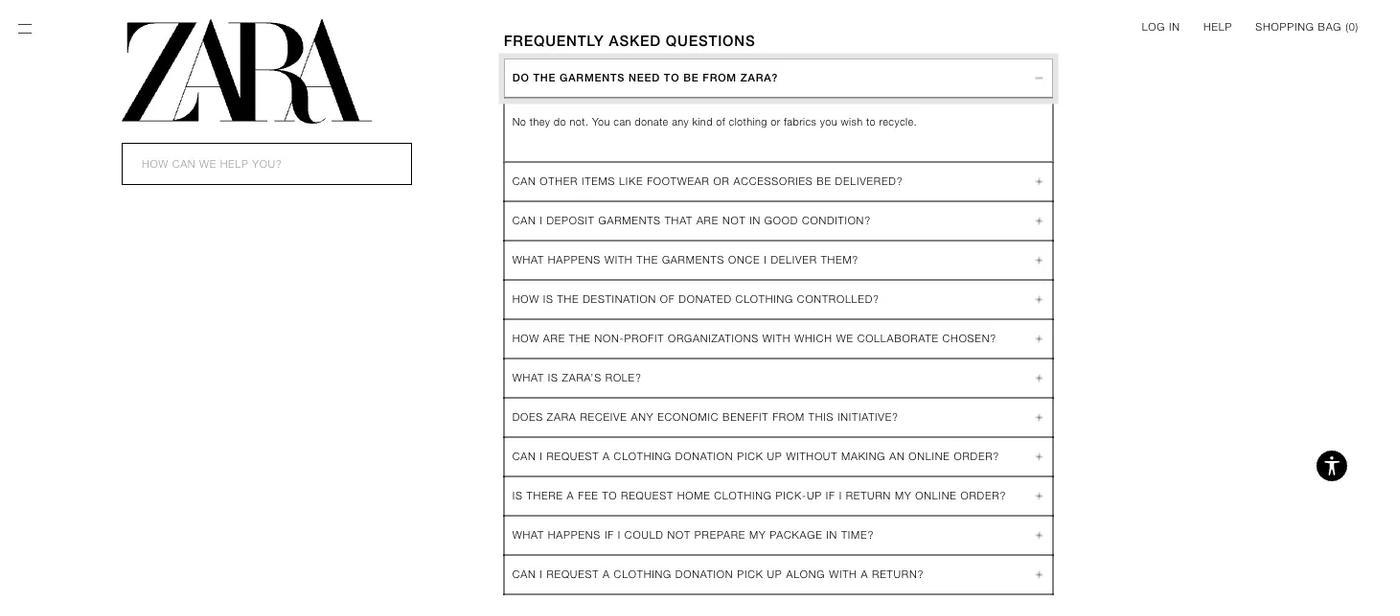 Task type: vqa. For each thing, say whether or not it's contained in the screenshot.
IN inside dropdown button
yes



Task type: locate. For each thing, give the bounding box(es) containing it.
non-
[[595, 333, 625, 345]]

0 vertical spatial online
[[909, 450, 951, 462]]

open menu image
[[15, 19, 35, 38]]

initiative?
[[838, 411, 899, 423]]

1 horizontal spatial my
[[895, 490, 912, 502]]

up left along
[[767, 568, 783, 580]]

happens down deposit
[[548, 254, 601, 266]]

is inside how is the destination of donated clothing controlled? dropdown button
[[543, 293, 554, 305]]

0 vertical spatial from
[[703, 72, 737, 84]]

0 vertical spatial request
[[547, 450, 599, 462]]

how is the destination of donated clothing controlled? button
[[505, 280, 1053, 319]]

1 vertical spatial be
[[817, 175, 832, 187]]

0 vertical spatial to
[[664, 72, 680, 84]]

less image inside "what is zara's role?" dropdown button
[[1028, 372, 1051, 384]]

if
[[826, 490, 836, 502], [605, 529, 614, 541]]

you
[[820, 116, 838, 128]]

0 vertical spatial garments
[[560, 72, 625, 84]]

0 horizontal spatial not
[[668, 529, 691, 541]]

from down questions
[[703, 72, 737, 84]]

how
[[513, 293, 540, 305], [513, 333, 540, 345]]

0 vertical spatial in
[[1170, 21, 1181, 33]]

with right along
[[829, 568, 858, 580]]

in right log
[[1170, 21, 1181, 33]]

to
[[664, 72, 680, 84], [603, 490, 618, 502]]

less image
[[1034, 66, 1046, 89], [1028, 176, 1051, 187], [1028, 254, 1051, 266], [1028, 294, 1051, 305], [1028, 333, 1051, 345], [1028, 372, 1051, 384], [1028, 451, 1051, 462], [1028, 530, 1051, 541]]

donate
[[635, 116, 669, 128]]

happens inside the what happens with the garments once i deliver them? dropdown button
[[548, 254, 601, 266]]

1 plus image from the top
[[1034, 249, 1046, 272]]

1 horizontal spatial if
[[826, 490, 836, 502]]

4 can from the top
[[513, 568, 536, 580]]

3 what from the top
[[513, 529, 544, 541]]

5 plus image from the top
[[1034, 445, 1046, 468]]

is there a fee to request home clothing pick-up if i return my online order? button
[[505, 477, 1053, 515]]

)
[[1356, 21, 1360, 33]]

0 horizontal spatial if
[[605, 529, 614, 541]]

what inside what happens if i could not prepare my package in time? dropdown button
[[513, 529, 544, 541]]

to for be
[[664, 72, 680, 84]]

i left could
[[618, 529, 621, 541]]

0 horizontal spatial my
[[750, 529, 767, 541]]

1 vertical spatial what
[[513, 372, 544, 384]]

0 horizontal spatial in
[[750, 215, 761, 227]]

are up what is zara's role?
[[543, 333, 566, 345]]

or
[[771, 116, 781, 128]]

does zara receive any economic benefit from this initiative?
[[513, 411, 899, 423]]

2 what from the top
[[513, 372, 544, 384]]

clothing down any on the bottom of page
[[614, 450, 672, 462]]

garments down like
[[599, 215, 661, 227]]

in
[[1170, 21, 1181, 33], [750, 215, 761, 227], [827, 529, 838, 541]]

2 vertical spatial with
[[829, 568, 858, 580]]

up for without
[[767, 450, 783, 462]]

be up condition?
[[817, 175, 832, 187]]

once
[[729, 254, 761, 266]]

can i request a clothing donation pick up without making an online order? button
[[505, 438, 1053, 476]]

less image inside is there a fee to request home clothing pick-up if i return my online order? dropdown button
[[1028, 490, 1051, 502]]

less image for is there a fee to request home clothing pick-up if i return my online order?
[[1028, 490, 1051, 502]]

i left deposit
[[540, 215, 543, 227]]

1 plus image from the top
[[1034, 170, 1046, 193]]

pick for along
[[737, 568, 764, 580]]

plus image inside is there a fee to request home clothing pick-up if i return my online order? dropdown button
[[1034, 484, 1046, 508]]

i inside can i request a clothing donation pick up without making an online order? dropdown button
[[540, 450, 543, 462]]

6 plus image from the top
[[1034, 563, 1046, 586]]

can for can other items like footwear or accessories be delivered?
[[513, 175, 536, 187]]

2 vertical spatial is
[[513, 490, 523, 502]]

be
[[684, 72, 699, 84], [817, 175, 832, 187]]

2 horizontal spatial in
[[1170, 21, 1181, 33]]

0 horizontal spatial with
[[605, 254, 633, 266]]

0 vertical spatial happens
[[548, 254, 601, 266]]

i inside can i request a clothing donation pick up along with a return? dropdown button
[[540, 568, 543, 580]]

up inside dropdown button
[[767, 568, 783, 580]]

1 horizontal spatial not
[[723, 215, 746, 227]]

garments
[[560, 72, 625, 84], [599, 215, 661, 227], [662, 254, 725, 266]]

i inside is there a fee to request home clothing pick-up if i return my online order? dropdown button
[[840, 490, 843, 502]]

less image inside do the garments need to be from zara? dropdown button
[[1034, 66, 1046, 89]]

plus image for what happens if i could not prepare my package in time?
[[1034, 524, 1046, 547]]

plus image for how are the non-profit organizations with which we collaborate chosen?
[[1034, 327, 1046, 350]]

0 horizontal spatial are
[[543, 333, 566, 345]]

2 horizontal spatial with
[[829, 568, 858, 580]]

is left destination
[[543, 293, 554, 305]]

any
[[631, 411, 654, 423]]

i down there
[[540, 568, 543, 580]]

can for can i deposit garments that are not in good condition?
[[513, 215, 536, 227]]

plus image for does zara receive any economic benefit from this initiative?
[[1034, 406, 1046, 429]]

i up there
[[540, 450, 543, 462]]

pick inside dropdown button
[[737, 450, 764, 462]]

donation inside dropdown button
[[676, 568, 734, 580]]

up down without
[[807, 490, 823, 502]]

plus image inside can i request a clothing donation pick up without making an online order? dropdown button
[[1034, 445, 1046, 468]]

plus image
[[1034, 170, 1046, 193], [1034, 209, 1046, 232], [1034, 288, 1046, 311], [1034, 367, 1046, 390], [1034, 445, 1046, 468], [1034, 563, 1046, 586]]

can left other
[[513, 175, 536, 187]]

2 vertical spatial request
[[547, 568, 599, 580]]

is inside "what is zara's role?" dropdown button
[[548, 372, 559, 384]]

in inside dropdown button
[[827, 529, 838, 541]]

plus image inside the how are the non-profit organizations with which we collaborate chosen? dropdown button
[[1034, 327, 1046, 350]]

how are the non-profit organizations with which we collaborate chosen? button
[[505, 320, 1053, 358]]

what for what is zara's role?
[[513, 372, 544, 384]]

plus image inside can other items like footwear or accessories be delivered? dropdown button
[[1034, 170, 1046, 193]]

a down what happens if i could not prepare my package in time?
[[603, 568, 611, 580]]

0 vertical spatial with
[[605, 254, 633, 266]]

1 vertical spatial are
[[543, 333, 566, 345]]

i inside the what happens with the garments once i deliver them? dropdown button
[[764, 254, 768, 266]]

donation
[[676, 450, 734, 462], [676, 568, 734, 580]]

can
[[614, 116, 632, 128]]

role?
[[606, 372, 642, 384]]

2 vertical spatial in
[[827, 529, 838, 541]]

online right an
[[909, 450, 951, 462]]

destination
[[583, 293, 657, 305]]

request down zara
[[547, 450, 599, 462]]

is left there
[[513, 490, 523, 502]]

1 vertical spatial not
[[668, 529, 691, 541]]

less image inside does zara receive any economic benefit from this initiative? dropdown button
[[1028, 412, 1051, 423]]

plus image inside can i deposit garments that are not in good condition? 'dropdown button'
[[1034, 209, 1046, 232]]

1 vertical spatial with
[[763, 333, 791, 345]]

1 vertical spatial donation
[[676, 568, 734, 580]]

request inside dropdown button
[[547, 568, 599, 580]]

what for what happens with the garments once i deliver them?
[[513, 254, 544, 266]]

my inside dropdown button
[[895, 490, 912, 502]]

3 less image from the top
[[1028, 490, 1051, 502]]

2 how from the top
[[513, 333, 540, 345]]

1 pick from the top
[[737, 450, 764, 462]]

a down receive
[[603, 450, 611, 462]]

making
[[842, 450, 886, 462]]

the up destination
[[637, 254, 659, 266]]

from for this
[[773, 411, 805, 423]]

be down questions
[[684, 72, 699, 84]]

what happens with the garments once i deliver them? button
[[505, 241, 1053, 279]]

0 horizontal spatial to
[[603, 490, 618, 502]]

what for what happens if i could not prepare my package in time?
[[513, 529, 544, 541]]

online right "return"
[[916, 490, 957, 502]]

plus image inside "what is zara's role?" dropdown button
[[1034, 367, 1046, 390]]

if inside dropdown button
[[826, 490, 836, 502]]

2 vertical spatial what
[[513, 529, 544, 541]]

less image inside can i request a clothing donation pick up without making an online order? dropdown button
[[1028, 451, 1051, 462]]

0 vertical spatial how
[[513, 293, 540, 305]]

1 horizontal spatial in
[[827, 529, 838, 541]]

what inside "what is zara's role?" dropdown button
[[513, 372, 544, 384]]

donation inside dropdown button
[[676, 450, 734, 462]]

less image for how are the non-profit organizations with which we collaborate chosen?
[[1028, 333, 1051, 345]]

plus image inside what happens if i could not prepare my package in time? dropdown button
[[1034, 524, 1046, 547]]

are
[[697, 215, 719, 227], [543, 333, 566, 345]]

help
[[1204, 21, 1233, 33]]

0 vertical spatial up
[[767, 450, 783, 462]]

less image inside can other items like footwear or accessories be delivered? dropdown button
[[1028, 176, 1051, 187]]

0 vertical spatial are
[[697, 215, 719, 227]]

4 plus image from the top
[[1034, 484, 1046, 508]]

how for how are the non-profit organizations with which we collaborate chosen?
[[513, 333, 540, 345]]

less image
[[1028, 215, 1051, 227], [1028, 412, 1051, 423], [1028, 490, 1051, 502], [1028, 569, 1051, 580]]

i right once
[[764, 254, 768, 266]]

1 vertical spatial pick
[[737, 568, 764, 580]]

1 horizontal spatial be
[[817, 175, 832, 187]]

request
[[547, 450, 599, 462], [621, 490, 674, 502], [547, 568, 599, 580]]

2 can from the top
[[513, 215, 536, 227]]

garments inside 'dropdown button'
[[599, 215, 661, 227]]

request down the fee
[[547, 568, 599, 580]]

plus image
[[1034, 249, 1046, 272], [1034, 327, 1046, 350], [1034, 406, 1046, 429], [1034, 484, 1046, 508], [1034, 524, 1046, 547]]

1 vertical spatial is
[[548, 372, 559, 384]]

to right need
[[664, 72, 680, 84]]

How can we help you? search field
[[122, 143, 412, 185]]

2 donation from the top
[[676, 568, 734, 580]]

what inside dropdown button
[[513, 254, 544, 266]]

4 less image from the top
[[1028, 569, 1051, 580]]

donation down what happens if i could not prepare my package in time?
[[676, 568, 734, 580]]

to right the fee
[[603, 490, 618, 502]]

clothing down can i request a clothing donation pick up without making an online order?
[[715, 490, 773, 502]]

1 vertical spatial if
[[605, 529, 614, 541]]

1 horizontal spatial from
[[773, 411, 805, 423]]

from left this at the right bottom
[[773, 411, 805, 423]]

plus image for along
[[1034, 563, 1046, 586]]

1 horizontal spatial to
[[664, 72, 680, 84]]

what down other
[[513, 254, 544, 266]]

order?
[[954, 450, 1000, 462], [961, 490, 1007, 502]]

1 horizontal spatial are
[[697, 215, 719, 227]]

2 happens from the top
[[548, 529, 601, 541]]

deliver
[[771, 254, 818, 266]]

1 vertical spatial my
[[750, 529, 767, 541]]

3 plus image from the top
[[1034, 406, 1046, 429]]

3 plus image from the top
[[1034, 288, 1046, 311]]

no
[[513, 116, 527, 128]]

the right do
[[533, 72, 556, 84]]

pick-
[[776, 490, 807, 502]]

0 vertical spatial be
[[684, 72, 699, 84]]

4 plus image from the top
[[1034, 367, 1046, 390]]

if left "return"
[[826, 490, 836, 502]]

to for request
[[603, 490, 618, 502]]

up left without
[[767, 450, 783, 462]]

up
[[767, 450, 783, 462], [807, 490, 823, 502], [767, 568, 783, 580]]

is
[[543, 293, 554, 305], [548, 372, 559, 384], [513, 490, 523, 502]]

prepare
[[695, 529, 746, 541]]

what up does
[[513, 372, 544, 384]]

with
[[605, 254, 633, 266], [763, 333, 791, 345], [829, 568, 858, 580]]

what
[[513, 254, 544, 266], [513, 372, 544, 384], [513, 529, 544, 541]]

0 vertical spatial if
[[826, 490, 836, 502]]

clothing
[[736, 293, 794, 305], [614, 450, 672, 462], [715, 490, 773, 502], [614, 568, 672, 580]]

5 plus image from the top
[[1034, 524, 1046, 547]]

less image for how is the destination of donated clothing controlled?
[[1028, 294, 1051, 305]]

garments up you
[[560, 72, 625, 84]]

are right that
[[697, 215, 719, 227]]

clothing up how are the non-profit organizations with which we collaborate chosen?
[[736, 293, 794, 305]]

1 donation from the top
[[676, 450, 734, 462]]

to inside dropdown button
[[603, 490, 618, 502]]

0 vertical spatial is
[[543, 293, 554, 305]]

not.
[[570, 116, 589, 128]]

package
[[770, 529, 823, 541]]

if left could
[[605, 529, 614, 541]]

1 vertical spatial to
[[603, 490, 618, 502]]

can down does
[[513, 450, 536, 462]]

2 vertical spatial up
[[767, 568, 783, 580]]

2 plus image from the top
[[1034, 327, 1046, 350]]

0 vertical spatial my
[[895, 490, 912, 502]]

how is the destination of donated clothing controlled?
[[513, 293, 880, 305]]

can i request a clothing donation pick up without making an online order?
[[513, 450, 1000, 462]]

footwear
[[647, 175, 710, 187]]

are inside 'dropdown button'
[[697, 215, 719, 227]]

1 happens from the top
[[548, 254, 601, 266]]

deposit
[[547, 215, 595, 227]]

my right 'prepare'
[[750, 529, 767, 541]]

happens
[[548, 254, 601, 266], [548, 529, 601, 541]]

pick inside dropdown button
[[737, 568, 764, 580]]

1 vertical spatial garments
[[599, 215, 661, 227]]

2 less image from the top
[[1028, 412, 1051, 423]]

not right could
[[668, 529, 691, 541]]

happens inside what happens if i could not prepare my package in time? dropdown button
[[548, 529, 601, 541]]

0 vertical spatial what
[[513, 254, 544, 266]]

with left which
[[763, 333, 791, 345]]

help link
[[1204, 19, 1233, 35]]

0 vertical spatial not
[[723, 215, 746, 227]]

zara
[[547, 411, 577, 423]]

can inside dropdown button
[[513, 450, 536, 462]]

1 how from the top
[[513, 293, 540, 305]]

plus image inside the what happens with the garments once i deliver them? dropdown button
[[1034, 249, 1046, 272]]

not up once
[[723, 215, 746, 227]]

can inside 'dropdown button'
[[513, 215, 536, 227]]

can down there
[[513, 568, 536, 580]]

plus image for what happens with the garments once i deliver them?
[[1034, 249, 1046, 272]]

garments down can i deposit garments that are not in good condition?
[[662, 254, 725, 266]]

1 vertical spatial how
[[513, 333, 540, 345]]

0 vertical spatial pick
[[737, 450, 764, 462]]

i left "return"
[[840, 490, 843, 502]]

plus image inside how is the destination of donated clothing controlled? dropdown button
[[1034, 288, 1046, 311]]

pick down what happens if i could not prepare my package in time? dropdown button
[[737, 568, 764, 580]]

plus image inside does zara receive any economic benefit from this initiative? dropdown button
[[1034, 406, 1046, 429]]

1 vertical spatial from
[[773, 411, 805, 423]]

what is zara's role?
[[513, 372, 642, 384]]

happens down the fee
[[548, 529, 601, 541]]

in left good
[[750, 215, 761, 227]]

2 pick from the top
[[737, 568, 764, 580]]

0 horizontal spatial from
[[703, 72, 737, 84]]

3 can from the top
[[513, 450, 536, 462]]

other
[[540, 175, 578, 187]]

they
[[530, 116, 551, 128]]

can left deposit
[[513, 215, 536, 227]]

up for along
[[767, 568, 783, 580]]

my right "return"
[[895, 490, 912, 502]]

what happens if i could not prepare my package in time?
[[513, 529, 875, 541]]

in left time?
[[827, 529, 838, 541]]

1 less image from the top
[[1028, 215, 1051, 227]]

plus image for is there a fee to request home clothing pick-up if i return my online order?
[[1034, 484, 1046, 508]]

plus image inside can i request a clothing donation pick up along with a return? dropdown button
[[1034, 563, 1046, 586]]

2 plus image from the top
[[1034, 209, 1046, 232]]

0 vertical spatial donation
[[676, 450, 734, 462]]

with up destination
[[605, 254, 633, 266]]

clothing down could
[[614, 568, 672, 580]]

donation down does zara receive any economic benefit from this initiative?
[[676, 450, 734, 462]]

1 vertical spatial order?
[[961, 490, 1007, 502]]

to inside dropdown button
[[664, 72, 680, 84]]

1 what from the top
[[513, 254, 544, 266]]

1 horizontal spatial with
[[763, 333, 791, 345]]

home
[[678, 490, 711, 502]]

fabrics
[[784, 116, 817, 128]]

1 can from the top
[[513, 175, 536, 187]]

request up could
[[621, 490, 674, 502]]

pick down benefit
[[737, 450, 764, 462]]

what down there
[[513, 529, 544, 541]]

1 vertical spatial happens
[[548, 529, 601, 541]]

less image inside how is the destination of donated clothing controlled? dropdown button
[[1028, 294, 1051, 305]]

is left "zara's"
[[548, 372, 559, 384]]

1 vertical spatial in
[[750, 215, 761, 227]]

is inside is there a fee to request home clothing pick-up if i return my online order? dropdown button
[[513, 490, 523, 502]]

can
[[513, 175, 536, 187], [513, 215, 536, 227], [513, 450, 536, 462], [513, 568, 536, 580]]



Task type: describe. For each thing, give the bounding box(es) containing it.
log in link
[[1143, 19, 1181, 35]]

from for zara?
[[703, 72, 737, 84]]

the left non-
[[569, 333, 591, 345]]

log in
[[1143, 21, 1181, 33]]

less image for what is zara's role?
[[1028, 372, 1051, 384]]

what happens if i could not prepare my package in time? button
[[505, 516, 1053, 554]]

1 vertical spatial request
[[621, 490, 674, 502]]

like
[[619, 175, 644, 187]]

to
[[867, 116, 876, 128]]

(
[[1346, 21, 1350, 33]]

less image for what happens with the garments once i deliver them?
[[1028, 254, 1051, 266]]

how for how is the destination of donated clothing controlled?
[[513, 293, 540, 305]]

a left return?
[[861, 568, 869, 580]]

receive
[[580, 411, 628, 423]]

less image for what happens if i could not prepare my package in time?
[[1028, 530, 1051, 541]]

kind
[[693, 116, 713, 128]]

donation for without
[[676, 450, 734, 462]]

chosen?
[[943, 333, 997, 345]]

do
[[513, 72, 530, 84]]

request for can i request a clothing donation pick up without making an online order?
[[547, 450, 599, 462]]

clothing
[[729, 116, 768, 128]]

questions
[[666, 32, 756, 49]]

i inside what happens if i could not prepare my package in time? dropdown button
[[618, 529, 621, 541]]

fee
[[578, 490, 599, 502]]

0 status
[[1350, 21, 1356, 33]]

what happens with the garments once i deliver them?
[[513, 254, 859, 266]]

you
[[592, 116, 611, 128]]

what is zara's role? button
[[505, 359, 1053, 397]]

do
[[554, 116, 567, 128]]

wish
[[841, 116, 863, 128]]

donation for along
[[676, 568, 734, 580]]

frequently asked questions
[[504, 32, 756, 49]]

organizations
[[668, 333, 759, 345]]

less image for can i request a clothing donation pick up along with a return?
[[1028, 569, 1051, 580]]

without
[[787, 450, 838, 462]]

request for can i request a clothing donation pick up along with a return?
[[547, 568, 599, 580]]

any
[[672, 116, 689, 128]]

zara logo united states. image
[[122, 19, 373, 124]]

there
[[527, 490, 564, 502]]

1 vertical spatial up
[[807, 490, 823, 502]]

economic
[[658, 411, 719, 423]]

which
[[795, 333, 833, 345]]

collaborate
[[858, 333, 939, 345]]

controlled?
[[798, 293, 880, 305]]

less image for can i request a clothing donation pick up without making an online order?
[[1028, 451, 1051, 462]]

less image for can other items like footwear or accessories be delivered?
[[1028, 176, 1051, 187]]

frequently
[[504, 32, 605, 49]]

no they do not. you can donate any kind of clothing or fabrics you wish to recycle.
[[513, 116, 918, 128]]

log
[[1143, 21, 1166, 33]]

donated
[[679, 293, 732, 305]]

i inside can i deposit garments that are not in good condition? 'dropdown button'
[[540, 215, 543, 227]]

zara?
[[741, 72, 779, 84]]

can for can i request a clothing donation pick up without making an online order?
[[513, 450, 536, 462]]

we
[[837, 333, 854, 345]]

plus image for without
[[1034, 445, 1046, 468]]

benefit
[[723, 411, 769, 423]]

does
[[513, 411, 544, 423]]

of
[[717, 116, 726, 128]]

not inside 'dropdown button'
[[723, 215, 746, 227]]

shopping
[[1256, 21, 1315, 33]]

happens for if
[[548, 529, 601, 541]]

can i request a clothing donation pick up along with a return?
[[513, 568, 924, 580]]

can i deposit garments that are not in good condition? button
[[505, 202, 1053, 240]]

0 vertical spatial order?
[[954, 450, 1000, 462]]

happens for with
[[548, 254, 601, 266]]

can i deposit garments that are not in good condition?
[[513, 215, 871, 227]]

can other items like footwear or accessories be delivered? button
[[505, 162, 1053, 201]]

1 vertical spatial online
[[916, 490, 957, 502]]

shopping bag ( 0 )
[[1256, 21, 1360, 33]]

2 vertical spatial garments
[[662, 254, 725, 266]]

plus image for delivered?
[[1034, 170, 1046, 193]]

in inside 'dropdown button'
[[750, 215, 761, 227]]

0
[[1350, 21, 1356, 33]]

does zara receive any economic benefit from this initiative? button
[[505, 398, 1053, 437]]

can i request a clothing donation pick up along with a return? button
[[505, 555, 1053, 594]]

need
[[629, 72, 661, 84]]

could
[[625, 529, 664, 541]]

are inside dropdown button
[[543, 333, 566, 345]]

can for can i request a clothing donation pick up along with a return?
[[513, 568, 536, 580]]

is there a fee to request home clothing pick-up if i return my online order?
[[513, 490, 1007, 502]]

return?
[[873, 568, 924, 580]]

an
[[890, 450, 906, 462]]

profit
[[625, 333, 665, 345]]

is for what
[[548, 372, 559, 384]]

or
[[714, 175, 730, 187]]

less image for can i deposit garments that are not in good condition?
[[1028, 215, 1051, 227]]

them?
[[821, 254, 859, 266]]

this
[[809, 411, 834, 423]]

pick for without
[[737, 450, 764, 462]]

plus image for good
[[1034, 209, 1046, 232]]

is for how
[[543, 293, 554, 305]]

asked
[[609, 32, 661, 49]]

delivered?
[[836, 175, 904, 187]]

bag
[[1319, 21, 1343, 33]]

do the garments need to be from zara?
[[513, 72, 779, 84]]

not inside dropdown button
[[668, 529, 691, 541]]

less image for does zara receive any economic benefit from this initiative?
[[1028, 412, 1051, 423]]

good
[[765, 215, 799, 227]]

of
[[660, 293, 675, 305]]

a left the fee
[[567, 490, 575, 502]]

accessories
[[734, 175, 813, 187]]

my inside dropdown button
[[750, 529, 767, 541]]

how are the non-profit organizations with which we collaborate chosen?
[[513, 333, 997, 345]]

accessibility image
[[1314, 447, 1352, 485]]

the left destination
[[558, 293, 580, 305]]

items
[[582, 175, 616, 187]]

zara's
[[562, 372, 602, 384]]

can other items like footwear or accessories be delivered?
[[513, 175, 904, 187]]

if inside dropdown button
[[605, 529, 614, 541]]

time?
[[842, 529, 875, 541]]

do the garments need to be from zara? button
[[505, 59, 1053, 98]]

0 horizontal spatial be
[[684, 72, 699, 84]]

that
[[665, 215, 693, 227]]



